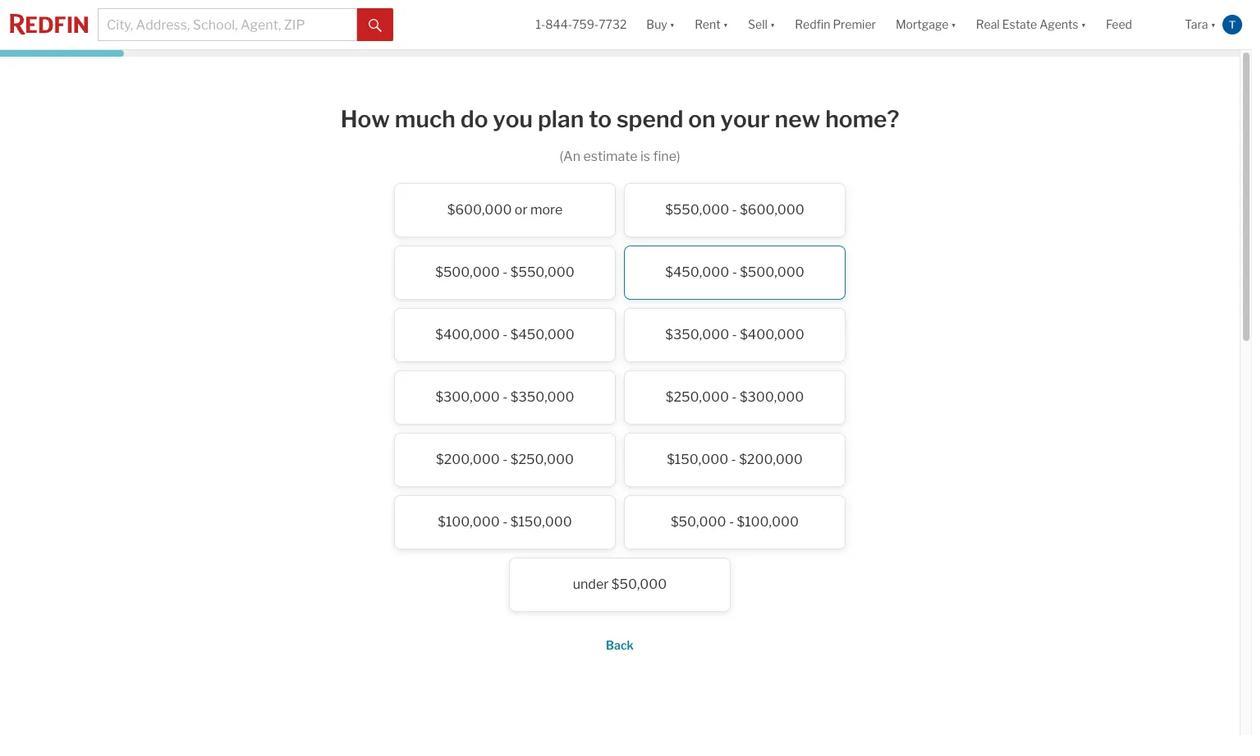 Task type: vqa. For each thing, say whether or not it's contained in the screenshot.
right the $250,000
yes



Task type: describe. For each thing, give the bounding box(es) containing it.
2 $400,000 from the left
[[740, 327, 805, 342]]

$600,000 or more
[[447, 202, 563, 217]]

$150,000 - $200,000
[[667, 451, 803, 467]]

redfin
[[795, 18, 831, 32]]

back button
[[606, 638, 634, 652]]

$100,000 - $150,000
[[438, 514, 572, 530]]

under
[[573, 576, 609, 592]]

real estate agents ▾
[[977, 18, 1087, 32]]

user photo image
[[1223, 15, 1243, 35]]

2 $200,000 from the left
[[739, 451, 803, 467]]

1 $200,000 from the left
[[436, 451, 500, 467]]

mortgage ▾ button
[[886, 0, 967, 49]]

2 $600,000 from the left
[[740, 202, 805, 217]]

1 $100,000 from the left
[[438, 514, 500, 530]]

rent ▾ button
[[685, 0, 739, 49]]

your
[[721, 105, 770, 133]]

▾ for tara ▾
[[1211, 18, 1217, 32]]

0 vertical spatial $150,000
[[667, 451, 729, 467]]

2 $100,000 from the left
[[737, 514, 799, 530]]

1 $300,000 from the left
[[436, 389, 500, 405]]

back
[[606, 638, 634, 652]]

estimate
[[584, 148, 638, 164]]

feed
[[1107, 18, 1133, 32]]

sell
[[748, 18, 768, 32]]

how much do you plan to spend on your new home? option group
[[292, 183, 949, 620]]

0 horizontal spatial $450,000
[[511, 327, 575, 342]]

$450,000 - $500,000
[[666, 264, 805, 280]]

(an
[[560, 148, 581, 164]]

▾ inside real estate agents ▾ link
[[1082, 18, 1087, 32]]

1-844-759-7732
[[536, 18, 627, 32]]

- for $550,000
[[732, 202, 737, 217]]

$400,000 - $450,000
[[436, 327, 575, 342]]

rent
[[695, 18, 721, 32]]

0 horizontal spatial $350,000
[[511, 389, 575, 405]]

buy ▾ button
[[637, 0, 685, 49]]

1 $600,000 from the left
[[447, 202, 512, 217]]

$300,000 - $350,000
[[436, 389, 575, 405]]

real
[[977, 18, 1000, 32]]

844-
[[546, 18, 573, 32]]

▾ for rent ▾
[[723, 18, 729, 32]]

- for $500,000
[[503, 264, 508, 280]]

mortgage ▾
[[896, 18, 957, 32]]

1-
[[536, 18, 546, 32]]

- for $200,000
[[503, 451, 508, 467]]

1 vertical spatial $550,000
[[511, 264, 575, 280]]

2 $300,000 from the left
[[740, 389, 804, 405]]

▾ for sell ▾
[[770, 18, 776, 32]]

▾ for buy ▾
[[670, 18, 675, 32]]

agents
[[1040, 18, 1079, 32]]

$200,000 - $250,000
[[436, 451, 574, 467]]

feed button
[[1097, 0, 1176, 49]]

sell ▾ button
[[748, 0, 776, 49]]

on
[[689, 105, 716, 133]]

real estate agents ▾ link
[[977, 0, 1087, 49]]

- for $250,000
[[732, 389, 737, 405]]

submit search image
[[369, 19, 382, 32]]

1 vertical spatial $150,000
[[511, 514, 572, 530]]

- for $150,000
[[732, 451, 737, 467]]

buy ▾ button
[[647, 0, 675, 49]]

more
[[531, 202, 563, 217]]



Task type: locate. For each thing, give the bounding box(es) containing it.
- for $300,000
[[503, 389, 508, 405]]

redfin premier button
[[786, 0, 886, 49]]

rent ▾
[[695, 18, 729, 32]]

$400,000 up $300,000 - $350,000 at the left of the page
[[436, 327, 500, 342]]

do
[[461, 105, 488, 133]]

$350,000
[[666, 327, 730, 342], [511, 389, 575, 405]]

0 horizontal spatial $250,000
[[511, 451, 574, 467]]

▾ right tara
[[1211, 18, 1217, 32]]

1 horizontal spatial $500,000
[[740, 264, 805, 280]]

sell ▾
[[748, 18, 776, 32]]

tara ▾
[[1185, 18, 1217, 32]]

to
[[589, 105, 612, 133]]

$400,000 up the $250,000 - $300,000
[[740, 327, 805, 342]]

$600,000 left "or"
[[447, 202, 512, 217]]

▾
[[670, 18, 675, 32], [723, 18, 729, 32], [770, 18, 776, 32], [952, 18, 957, 32], [1082, 18, 1087, 32], [1211, 18, 1217, 32]]

premier
[[833, 18, 876, 32]]

0 horizontal spatial $200,000
[[436, 451, 500, 467]]

1 ▾ from the left
[[670, 18, 675, 32]]

$250,000 - $300,000
[[666, 389, 804, 405]]

- for $400,000
[[503, 327, 508, 342]]

real estate agents ▾ button
[[967, 0, 1097, 49]]

0 vertical spatial $50,000
[[671, 514, 727, 530]]

1 vertical spatial $450,000
[[511, 327, 575, 342]]

- down $350,000 - $400,000
[[732, 389, 737, 405]]

new home?
[[775, 105, 900, 133]]

$500,000 - $550,000
[[436, 264, 575, 280]]

759-
[[573, 18, 599, 32]]

$50,000 down $150,000 - $200,000
[[671, 514, 727, 530]]

0 vertical spatial $250,000
[[666, 389, 729, 405]]

$350,000 down $400,000 - $450,000
[[511, 389, 575, 405]]

much
[[395, 105, 456, 133]]

1 horizontal spatial $400,000
[[740, 327, 805, 342]]

0 horizontal spatial $600,000
[[447, 202, 512, 217]]

sell ▾ button
[[739, 0, 786, 49]]

$250,000 down $300,000 - $350,000 at the left of the page
[[511, 451, 574, 467]]

0 horizontal spatial $50,000
[[612, 576, 667, 592]]

▾ right mortgage
[[952, 18, 957, 32]]

$150,000 up $50,000 - $100,000
[[667, 451, 729, 467]]

$550,000 - $600,000
[[666, 202, 805, 217]]

$200,000 down $300,000 - $350,000 at the left of the page
[[436, 451, 500, 467]]

1 $400,000 from the left
[[436, 327, 500, 342]]

under $50,000
[[573, 576, 667, 592]]

$500,000 down $550,000 - $600,000
[[740, 264, 805, 280]]

rent ▾ button
[[695, 0, 729, 49]]

- down $550,000 - $600,000
[[732, 264, 737, 280]]

$550,000 down more
[[511, 264, 575, 280]]

7732
[[599, 18, 627, 32]]

0 vertical spatial $550,000
[[666, 202, 730, 217]]

$100,000
[[438, 514, 500, 530], [737, 514, 799, 530]]

$450,000 down $550,000 - $600,000
[[666, 264, 730, 280]]

0 horizontal spatial $550,000
[[511, 264, 575, 280]]

1 vertical spatial $50,000
[[612, 576, 667, 592]]

1 horizontal spatial $150,000
[[667, 451, 729, 467]]

$100,000 down $150,000 - $200,000
[[737, 514, 799, 530]]

City, Address, School, Agent, ZIP search field
[[98, 8, 357, 41]]

- down $150,000 - $200,000
[[729, 514, 734, 530]]

1 horizontal spatial $50,000
[[671, 514, 727, 530]]

1 horizontal spatial $100,000
[[737, 514, 799, 530]]

- for $50,000
[[729, 514, 734, 530]]

▾ inside rent ▾ dropdown button
[[723, 18, 729, 32]]

4 ▾ from the left
[[952, 18, 957, 32]]

0 horizontal spatial $400,000
[[436, 327, 500, 342]]

2 $500,000 from the left
[[740, 264, 805, 280]]

5 ▾ from the left
[[1082, 18, 1087, 32]]

▾ right agents
[[1082, 18, 1087, 32]]

$600,000
[[447, 202, 512, 217], [740, 202, 805, 217]]

$500,000 down $600,000 or more
[[436, 264, 500, 280]]

$200,000 down the $250,000 - $300,000
[[739, 451, 803, 467]]

- up $450,000 - $500,000
[[732, 202, 737, 217]]

▾ inside sell ▾ dropdown button
[[770, 18, 776, 32]]

$150,000 down $200,000 - $250,000
[[511, 514, 572, 530]]

$550,000 down is fine)
[[666, 202, 730, 217]]

- down $400,000 - $450,000
[[503, 389, 508, 405]]

- down $300,000 - $350,000 at the left of the page
[[503, 451, 508, 467]]

1 horizontal spatial $300,000
[[740, 389, 804, 405]]

$50,000 - $100,000
[[671, 514, 799, 530]]

$350,000 down $450,000 - $500,000
[[666, 327, 730, 342]]

buy ▾
[[647, 18, 675, 32]]

$300,000 up $150,000 - $200,000
[[740, 389, 804, 405]]

0 vertical spatial $450,000
[[666, 264, 730, 280]]

$300,000
[[436, 389, 500, 405], [740, 389, 804, 405]]

0 horizontal spatial $150,000
[[511, 514, 572, 530]]

$600,000 up $450,000 - $500,000
[[740, 202, 805, 217]]

▾ right sell
[[770, 18, 776, 32]]

- down $450,000 - $500,000
[[732, 327, 737, 342]]

plan
[[538, 105, 584, 133]]

▾ for mortgage ▾
[[952, 18, 957, 32]]

you
[[493, 105, 533, 133]]

how
[[341, 105, 390, 133]]

spend
[[617, 105, 684, 133]]

- down $200,000 - $250,000
[[503, 514, 508, 530]]

mortgage ▾ button
[[896, 0, 957, 49]]

$450,000 down $500,000 - $550,000
[[511, 327, 575, 342]]

or
[[515, 202, 528, 217]]

redfin premier
[[795, 18, 876, 32]]

▾ right rent
[[723, 18, 729, 32]]

$500,000
[[436, 264, 500, 280], [740, 264, 805, 280]]

1-844-759-7732 link
[[536, 18, 627, 32]]

is fine)
[[641, 148, 681, 164]]

- down $500,000 - $550,000
[[503, 327, 508, 342]]

1 horizontal spatial $600,000
[[740, 202, 805, 217]]

0 horizontal spatial $100,000
[[438, 514, 500, 530]]

1 horizontal spatial $250,000
[[666, 389, 729, 405]]

0 vertical spatial $350,000
[[666, 327, 730, 342]]

$200,000
[[436, 451, 500, 467], [739, 451, 803, 467]]

▾ inside buy ▾ dropdown button
[[670, 18, 675, 32]]

0 horizontal spatial $300,000
[[436, 389, 500, 405]]

tara
[[1185, 18, 1209, 32]]

(an estimate is fine)
[[560, 148, 681, 164]]

$400,000
[[436, 327, 500, 342], [740, 327, 805, 342]]

$550,000
[[666, 202, 730, 217], [511, 264, 575, 280]]

estate
[[1003, 18, 1038, 32]]

-
[[732, 202, 737, 217], [503, 264, 508, 280], [732, 264, 737, 280], [503, 327, 508, 342], [732, 327, 737, 342], [503, 389, 508, 405], [732, 389, 737, 405], [503, 451, 508, 467], [732, 451, 737, 467], [503, 514, 508, 530], [729, 514, 734, 530]]

▾ inside mortgage ▾ dropdown button
[[952, 18, 957, 32]]

1 horizontal spatial $450,000
[[666, 264, 730, 280]]

2 ▾ from the left
[[723, 18, 729, 32]]

- for $100,000
[[503, 514, 508, 530]]

$50,000 right under
[[612, 576, 667, 592]]

$450,000
[[666, 264, 730, 280], [511, 327, 575, 342]]

3 ▾ from the left
[[770, 18, 776, 32]]

$100,000 down $200,000 - $250,000
[[438, 514, 500, 530]]

1 vertical spatial $250,000
[[511, 451, 574, 467]]

1 horizontal spatial $200,000
[[739, 451, 803, 467]]

$250,000 down $350,000 - $400,000
[[666, 389, 729, 405]]

$150,000
[[667, 451, 729, 467], [511, 514, 572, 530]]

- up $50,000 - $100,000
[[732, 451, 737, 467]]

1 horizontal spatial $350,000
[[666, 327, 730, 342]]

- for $450,000
[[732, 264, 737, 280]]

1 vertical spatial $350,000
[[511, 389, 575, 405]]

buy
[[647, 18, 668, 32]]

1 horizontal spatial $550,000
[[666, 202, 730, 217]]

- up $400,000 - $450,000
[[503, 264, 508, 280]]

0 horizontal spatial $500,000
[[436, 264, 500, 280]]

$300,000 up $200,000 - $250,000
[[436, 389, 500, 405]]

- for $350,000
[[732, 327, 737, 342]]

1 $500,000 from the left
[[436, 264, 500, 280]]

how much do you plan to spend on your new home?
[[341, 105, 900, 133]]

$50,000
[[671, 514, 727, 530], [612, 576, 667, 592]]

▾ right "buy"
[[670, 18, 675, 32]]

6 ▾ from the left
[[1211, 18, 1217, 32]]

mortgage
[[896, 18, 949, 32]]

$350,000 - $400,000
[[666, 327, 805, 342]]

$250,000
[[666, 389, 729, 405], [511, 451, 574, 467]]



